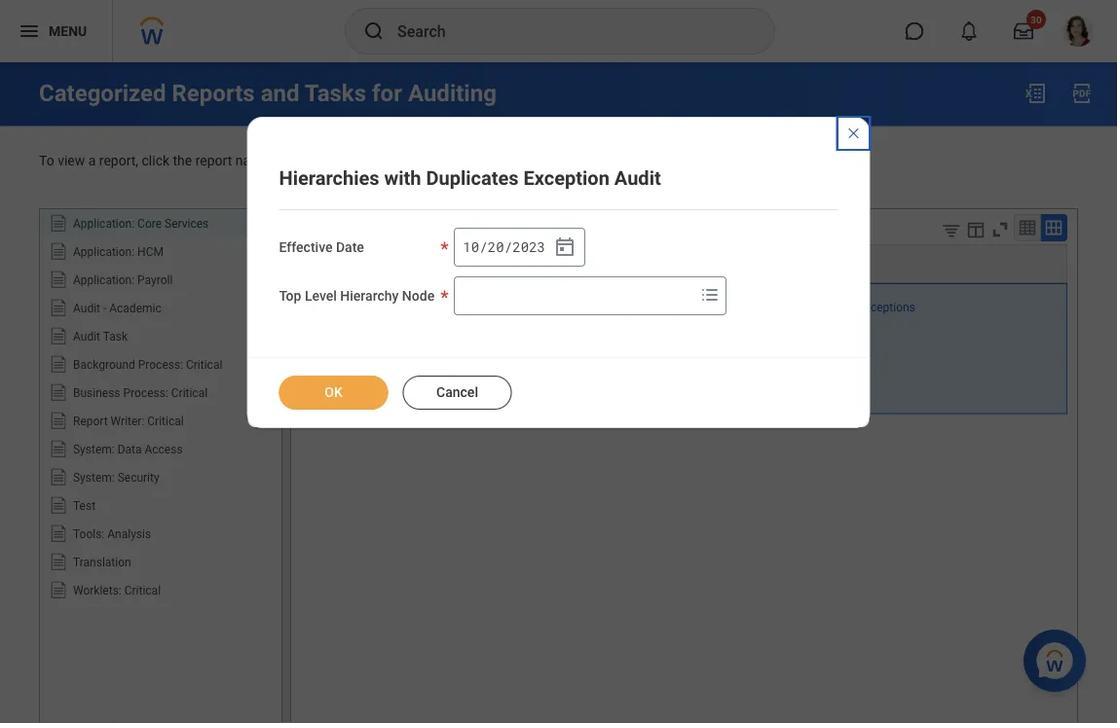 Task type: describe. For each thing, give the bounding box(es) containing it.
20
[[488, 238, 504, 256]]

toolbar inside categorized reports and tasks for auditing main content
[[926, 214, 1067, 245]]

hcm
[[137, 245, 164, 259]]

1 name. from the left
[[235, 153, 273, 169]]

critical for business process: critical
[[171, 386, 208, 400]]

process: for business
[[123, 386, 168, 400]]

writer:
[[111, 415, 144, 428]]

2023
[[513, 238, 545, 256]]

payroll
[[137, 273, 173, 287]]

academic
[[109, 302, 161, 315]]

categorized
[[39, 79, 166, 107]]

row containing audit locations for membership in organizations
[[301, 284, 1067, 414]]

locations
[[340, 301, 391, 315]]

view printable version (pdf) image
[[1070, 82, 1094, 105]]

exception up cancel
[[444, 344, 495, 358]]

assignment
[[379, 344, 441, 358]]

select to filter grid data image
[[941, 220, 962, 241]]

hierarchies with duplicates exception audit dialog
[[247, 117, 870, 429]]

start
[[295, 153, 323, 169]]

effective date
[[279, 240, 364, 256]]

data
[[118, 443, 142, 456]]

critical right worklets: on the left of the page
[[124, 584, 161, 598]]

for inside audit locations for membership in organizations hierarchies with duplicates exception audit organization assignment exception audit organization exception audit organization type exception audit
[[394, 301, 409, 315]]

profile logan mcneil element
[[1051, 10, 1105, 53]]

categorized reports and tasks for auditing
[[39, 79, 497, 107]]

exception down in
[[454, 323, 505, 336]]

task
[[423, 153, 449, 169]]

ok
[[325, 385, 343, 401]]

exceptions
[[858, 301, 915, 315]]

1 click from the left
[[142, 153, 170, 169]]

duplicates inside audit locations for membership in organizations hierarchies with duplicates exception audit organization assignment exception audit organization exception audit organization type exception audit
[[396, 323, 451, 336]]

application: core services
[[73, 217, 209, 230]]

click to view/edit grid preferences image
[[965, 219, 987, 241]]

background
[[73, 358, 135, 372]]

translation
[[73, 556, 131, 569]]

worklets: critical
[[73, 584, 161, 598]]

application: for application: payroll
[[73, 273, 135, 287]]

with inside hierarchies with duplicates exception audit "dialog"
[[384, 167, 421, 189]]

organization assignment exception audit link
[[310, 340, 525, 358]]

application: hcm
[[73, 245, 164, 259]]

export to excel image
[[1024, 82, 1047, 105]]

items selected list
[[310, 297, 564, 402]]

task
[[103, 330, 128, 343]]

business process: critical
[[73, 386, 208, 400]]

2 to from the left
[[276, 153, 291, 169]]

categorized reports and tasks for auditing main content
[[0, 62, 1117, 724]]

business
[[73, 386, 120, 400]]

1 row from the top
[[301, 245, 1067, 284]]

tasks
[[305, 79, 366, 107]]

correct
[[748, 301, 787, 315]]

application: payroll
[[73, 273, 173, 287]]

task,
[[337, 153, 366, 169]]

system: for system: security
[[73, 471, 115, 485]]

notifications large image
[[959, 21, 979, 41]]

hierarchies inside audit locations for membership in organizations hierarchies with duplicates exception audit organization assignment exception audit organization exception audit organization type exception audit
[[310, 323, 369, 336]]

and
[[261, 79, 300, 107]]

exception right type
[[406, 387, 457, 401]]

test
[[73, 499, 95, 513]]

cancel button
[[403, 376, 512, 410]]

exception up organization type exception audit link
[[379, 366, 430, 379]]

10 / 20 / 2023
[[463, 238, 545, 256]]

audit locations for membership in organizations hierarchies with duplicates exception audit organization assignment exception audit organization exception audit organization type exception audit
[[310, 301, 564, 401]]

organization exception audit link
[[310, 362, 460, 379]]

analysis
[[107, 527, 151, 541]]

-
[[103, 302, 106, 315]]

access
[[145, 443, 183, 456]]

to view a report, click the report name. to start a task, click the task name.
[[39, 153, 490, 169]]

Top Level Hierarchy Node field
[[455, 279, 695, 314]]

hierarchy
[[340, 288, 399, 304]]

tools:
[[73, 527, 104, 541]]

fullscreen image
[[990, 219, 1011, 241]]

effective
[[279, 240, 333, 256]]



Task type: locate. For each thing, give the bounding box(es) containing it.
2 name. from the left
[[452, 153, 490, 169]]

ok button
[[279, 376, 388, 410]]

duplicates inside "dialog"
[[426, 167, 519, 189]]

organization
[[789, 301, 855, 315], [310, 344, 376, 358], [310, 366, 376, 379], [310, 387, 376, 401]]

application: up - at the top left
[[73, 273, 135, 287]]

application:
[[73, 217, 135, 230], [73, 245, 135, 259], [73, 273, 135, 287]]

system: data access
[[73, 443, 183, 456]]

application: up application: hcm
[[73, 217, 135, 230]]

audit inside "dialog"
[[614, 167, 661, 189]]

effective date group
[[454, 228, 586, 267]]

1 horizontal spatial name.
[[452, 153, 490, 169]]

name. right task at left
[[452, 153, 490, 169]]

the left task at left
[[400, 153, 420, 169]]

/ right 20
[[504, 238, 512, 256]]

name.
[[235, 153, 273, 169], [452, 153, 490, 169]]

for right tasks
[[372, 79, 402, 107]]

table image
[[1018, 218, 1037, 238]]

/
[[479, 238, 488, 256], [504, 238, 512, 256]]

audit
[[614, 167, 661, 189], [310, 301, 337, 315], [73, 302, 100, 315], [508, 323, 535, 336], [73, 330, 100, 343], [498, 344, 525, 358], [432, 366, 460, 379], [460, 387, 487, 401]]

system: up "test"
[[73, 471, 115, 485]]

view
[[58, 153, 85, 169]]

audit task
[[73, 330, 128, 343]]

system: for system: data access
[[73, 443, 115, 456]]

with left task at left
[[384, 167, 421, 189]]

correct organization exceptions
[[748, 301, 915, 315]]

audit locations for membership in organizations link
[[310, 297, 564, 315]]

click
[[142, 153, 170, 169], [369, 153, 397, 169]]

inbox large image
[[1014, 21, 1033, 41]]

date
[[336, 240, 364, 256]]

toolbar
[[926, 214, 1067, 245]]

critical for report writer: critical
[[147, 415, 184, 428]]

critical down background process: critical
[[171, 386, 208, 400]]

process: up business process: critical
[[138, 358, 183, 372]]

background process: critical
[[73, 358, 222, 372]]

0 horizontal spatial to
[[39, 153, 54, 169]]

1 vertical spatial process:
[[123, 386, 168, 400]]

top level hierarchy node
[[279, 288, 435, 304]]

core
[[137, 217, 162, 230]]

2 / from the left
[[504, 238, 512, 256]]

1 vertical spatial duplicates
[[396, 323, 451, 336]]

hierarchies with duplicates exception audit list item
[[310, 319, 535, 336]]

with
[[384, 167, 421, 189], [372, 323, 393, 336]]

cancel
[[436, 385, 478, 401]]

process:
[[138, 358, 183, 372], [123, 386, 168, 400]]

organizations
[[492, 301, 564, 315]]

10
[[463, 238, 479, 256]]

/ right 10
[[479, 238, 488, 256]]

process: down background process: critical
[[123, 386, 168, 400]]

application: for application: core services
[[73, 217, 135, 230]]

system: down report on the bottom of the page
[[73, 443, 115, 456]]

auditing
[[408, 79, 497, 107]]

1 horizontal spatial the
[[400, 153, 420, 169]]

application: for application: hcm
[[73, 245, 135, 259]]

audit - academic
[[73, 302, 161, 315]]

1 the from the left
[[173, 153, 192, 169]]

hierarchies with duplicates exception audit link
[[310, 319, 535, 336]]

2 system: from the top
[[73, 471, 115, 485]]

hierarchies down locations
[[310, 323, 369, 336]]

report
[[195, 153, 232, 169]]

1 to from the left
[[39, 153, 54, 169]]

0 vertical spatial system:
[[73, 443, 115, 456]]

duplicates up 10
[[426, 167, 519, 189]]

2 row from the top
[[301, 284, 1067, 414]]

0 vertical spatial hierarchies
[[279, 167, 379, 189]]

0 horizontal spatial /
[[479, 238, 488, 256]]

correct organization exceptions link
[[748, 297, 915, 315]]

0 horizontal spatial name.
[[235, 153, 273, 169]]

worklets:
[[73, 584, 121, 598]]

application: up application: payroll
[[73, 245, 135, 259]]

to left 'view'
[[39, 153, 54, 169]]

system: security
[[73, 471, 159, 485]]

1 horizontal spatial /
[[504, 238, 512, 256]]

in
[[480, 301, 489, 315]]

type
[[378, 387, 403, 401]]

expand table image
[[1044, 218, 1064, 238]]

membership
[[412, 301, 477, 315]]

duplicates
[[426, 167, 519, 189], [396, 323, 451, 336]]

2 application: from the top
[[73, 245, 135, 259]]

search image
[[362, 19, 386, 43]]

with inside audit locations for membership in organizations hierarchies with duplicates exception audit organization assignment exception audit organization exception audit organization type exception audit
[[372, 323, 393, 336]]

for
[[372, 79, 402, 107], [394, 301, 409, 315]]

security
[[118, 471, 159, 485]]

2 the from the left
[[400, 153, 420, 169]]

0 vertical spatial application:
[[73, 217, 135, 230]]

calendar image
[[553, 236, 577, 259]]

1 vertical spatial for
[[394, 301, 409, 315]]

0 vertical spatial process:
[[138, 358, 183, 372]]

prompts image
[[699, 283, 722, 307]]

0 vertical spatial duplicates
[[426, 167, 519, 189]]

critical up access
[[147, 415, 184, 428]]

exception inside "dialog"
[[524, 167, 610, 189]]

report
[[73, 415, 108, 428]]

report writer: critical
[[73, 415, 184, 428]]

system:
[[73, 443, 115, 456], [73, 471, 115, 485]]

1 horizontal spatial a
[[327, 153, 334, 169]]

tools: analysis
[[73, 527, 151, 541]]

1 horizontal spatial click
[[369, 153, 397, 169]]

critical
[[186, 358, 222, 372], [171, 386, 208, 400], [147, 415, 184, 428], [124, 584, 161, 598]]

level
[[305, 288, 337, 304]]

2 vertical spatial application:
[[73, 273, 135, 287]]

1 vertical spatial application:
[[73, 245, 135, 259]]

a right 'view'
[[88, 153, 96, 169]]

report,
[[99, 153, 138, 169]]

click right report,
[[142, 153, 170, 169]]

to left start
[[276, 153, 291, 169]]

the left the report
[[173, 153, 192, 169]]

organization type exception audit link
[[310, 383, 487, 401]]

close business process definitions image
[[846, 126, 861, 141]]

1 application: from the top
[[73, 217, 135, 230]]

2 a from the left
[[327, 153, 334, 169]]

to
[[39, 153, 54, 169], [276, 153, 291, 169]]

0 horizontal spatial click
[[142, 153, 170, 169]]

critical up business process: critical
[[186, 358, 222, 372]]

node
[[402, 288, 435, 304]]

1 a from the left
[[88, 153, 96, 169]]

with down locations
[[372, 323, 393, 336]]

hierarchies
[[279, 167, 379, 189], [310, 323, 369, 336]]

reports
[[172, 79, 255, 107]]

click right task,
[[369, 153, 397, 169]]

a right start
[[327, 153, 334, 169]]

1 / from the left
[[479, 238, 488, 256]]

a
[[88, 153, 96, 169], [327, 153, 334, 169]]

0 horizontal spatial a
[[88, 153, 96, 169]]

the
[[173, 153, 192, 169], [400, 153, 420, 169]]

2 click from the left
[[369, 153, 397, 169]]

1 horizontal spatial to
[[276, 153, 291, 169]]

top
[[279, 288, 301, 304]]

critical for background process: critical
[[186, 358, 222, 372]]

name. right the report
[[235, 153, 273, 169]]

hierarchies with duplicates exception audit
[[279, 167, 661, 189]]

hierarchies up effective date
[[279, 167, 379, 189]]

process: for background
[[138, 358, 183, 372]]

for up hierarchies with duplicates exception audit link
[[394, 301, 409, 315]]

exception
[[524, 167, 610, 189], [454, 323, 505, 336], [444, 344, 495, 358], [379, 366, 430, 379], [406, 387, 457, 401]]

1 vertical spatial with
[[372, 323, 393, 336]]

exception up calendar icon
[[524, 167, 610, 189]]

1 vertical spatial system:
[[73, 471, 115, 485]]

services
[[165, 217, 209, 230]]

1 vertical spatial hierarchies
[[310, 323, 369, 336]]

1 system: from the top
[[73, 443, 115, 456]]

hierarchies inside hierarchies with duplicates exception audit "dialog"
[[279, 167, 379, 189]]

row
[[301, 245, 1067, 284], [301, 284, 1067, 414]]

0 vertical spatial with
[[384, 167, 421, 189]]

0 horizontal spatial the
[[173, 153, 192, 169]]

3 application: from the top
[[73, 273, 135, 287]]

0 vertical spatial for
[[372, 79, 402, 107]]

duplicates up organization assignment exception audit link
[[396, 323, 451, 336]]



Task type: vqa. For each thing, say whether or not it's contained in the screenshot.
the Effective Date
yes



